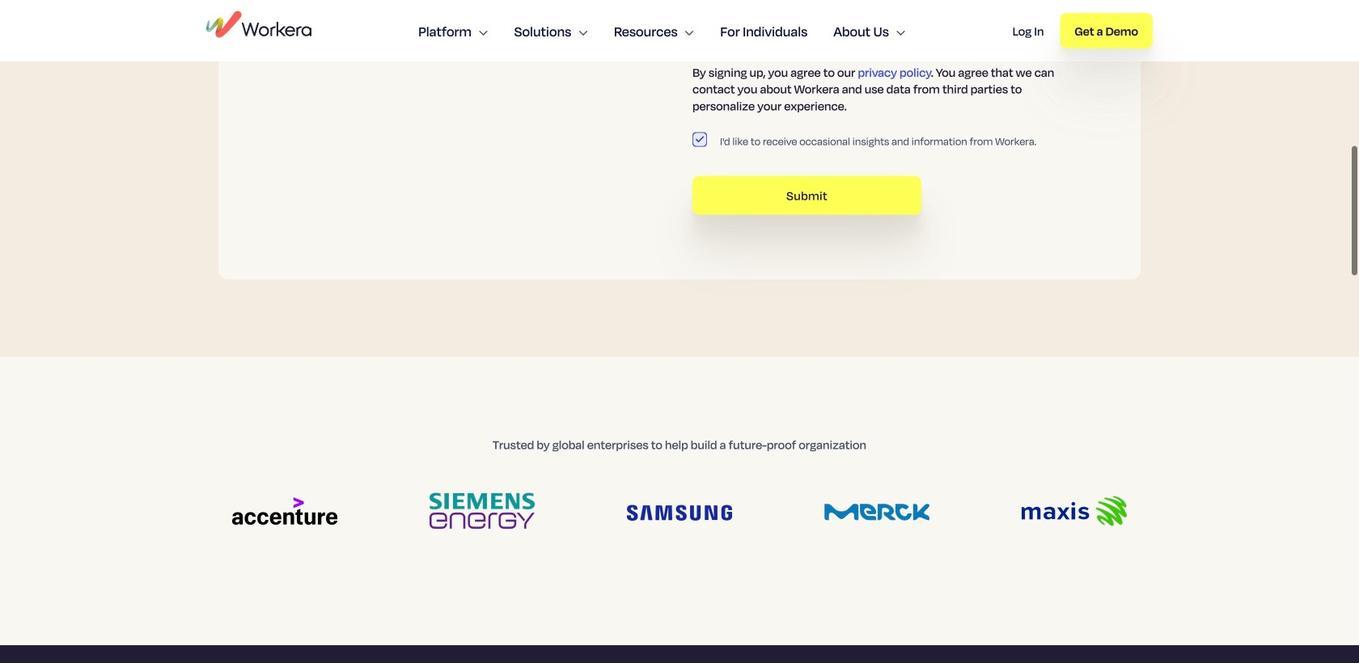 Task type: vqa. For each thing, say whether or not it's contained in the screenshot.
email field
no



Task type: locate. For each thing, give the bounding box(es) containing it.
None text field
[[693, 7, 1077, 44]]

None submit
[[693, 176, 922, 215]]

samsung_wordmark.svg image
[[627, 505, 733, 521]]

1200px siemens_energy_logo.svg image
[[430, 493, 535, 529]]

2560px accenture.svg image
[[232, 498, 338, 525]]

1200px logo_merck_kgaa_2015.svg image
[[825, 504, 930, 521]]

full color_primary image
[[206, 11, 312, 38]]



Task type: describe. For each thing, give the bounding box(es) containing it.
maxis_communications_logo.svg image
[[1022, 496, 1128, 526]]



